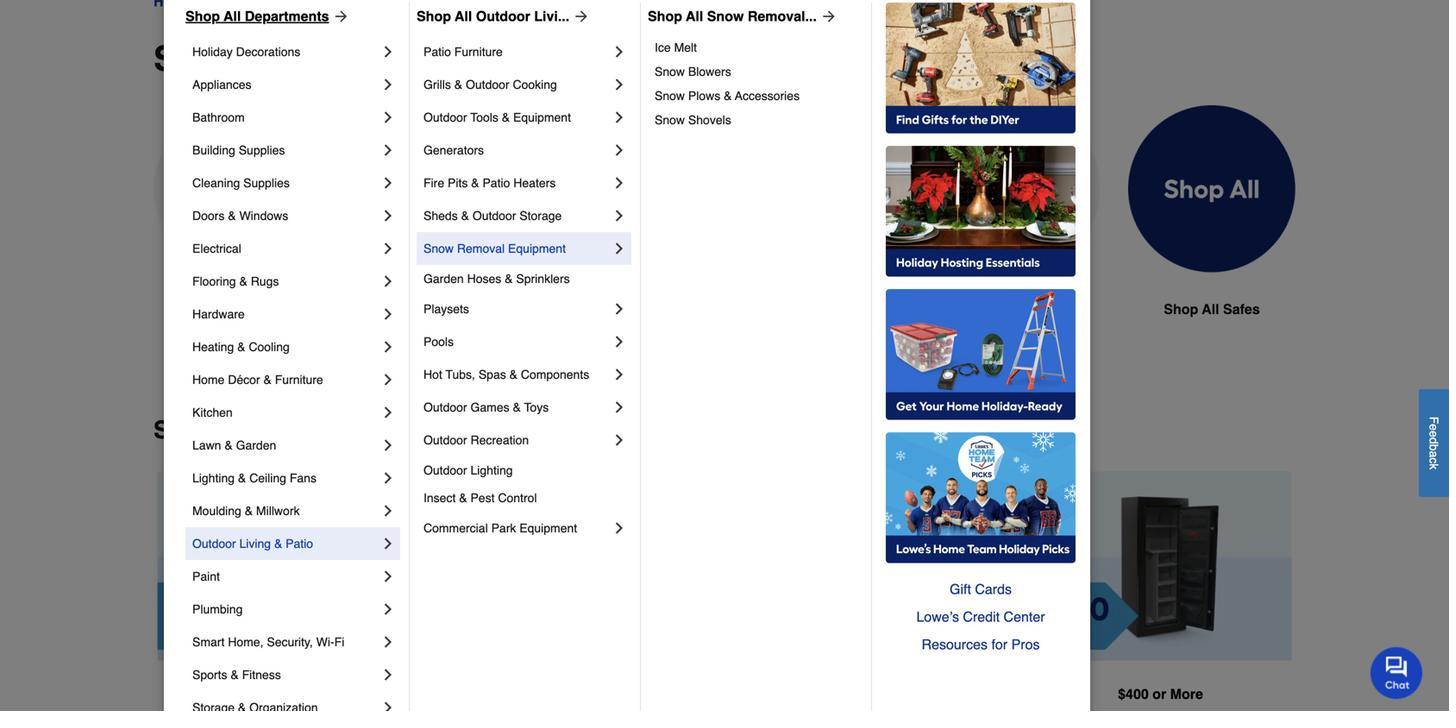 Task type: vqa. For each thing, say whether or not it's contained in the screenshot.
2nd shop from the right
yes



Task type: locate. For each thing, give the bounding box(es) containing it.
snow down the "snow blowers"
[[655, 89, 685, 103]]

0 horizontal spatial shop
[[154, 416, 214, 444]]

appliances
[[192, 78, 252, 91]]

& right décor
[[264, 373, 272, 387]]

outdoor recreation
[[424, 433, 529, 447]]

lighting & ceiling fans link
[[192, 462, 380, 494]]

holiday decorations link
[[192, 35, 380, 68]]

moulding & millwork
[[192, 504, 300, 518]]

2 arrow right image from the left
[[817, 8, 838, 25]]

or
[[278, 686, 291, 702]]

safes for file safes
[[1013, 301, 1050, 317]]

& inside lawn & garden link
[[225, 438, 233, 452]]

1 horizontal spatial shop
[[417, 8, 451, 24]]

control
[[498, 491, 537, 505]]

chevron right image for paint
[[380, 568, 397, 585]]

b
[[1428, 444, 1441, 451]]

insect & pest control link
[[424, 484, 628, 512]]

snow plows & accessories link
[[655, 84, 859, 108]]

all
[[224, 8, 241, 24], [455, 8, 472, 24], [686, 8, 704, 24], [1202, 301, 1220, 317]]

chevron right image for outdoor tools & equipment
[[611, 109, 628, 126]]

arrow right image inside the shop all outdoor livi... link
[[570, 8, 590, 25]]

& right lawn
[[225, 438, 233, 452]]

decorations
[[236, 45, 301, 59]]

patio up the paint link
[[286, 537, 313, 551]]

f
[[1428, 416, 1441, 424]]

chevron right image
[[380, 43, 397, 60], [611, 76, 628, 93], [611, 174, 628, 192], [380, 207, 397, 224], [380, 240, 397, 257], [611, 240, 628, 257], [611, 300, 628, 318], [380, 338, 397, 356], [611, 366, 628, 383], [380, 371, 397, 388], [380, 404, 397, 421], [380, 502, 397, 519], [380, 633, 397, 651], [380, 699, 397, 711]]

lawn
[[192, 438, 221, 452]]

0 vertical spatial home
[[588, 301, 626, 317]]

hot tubs, spas & components
[[424, 368, 590, 381]]

1 horizontal spatial furniture
[[455, 45, 503, 59]]

shovels
[[689, 113, 732, 127]]

smart home, security, wi-fi link
[[192, 626, 380, 658]]

credit
[[963, 609, 1000, 625]]

1 horizontal spatial lighting
[[471, 463, 513, 477]]

holiday hosting essentials. image
[[886, 146, 1076, 277]]

shop all departments
[[186, 8, 329, 24]]

& right doors
[[228, 209, 236, 223]]

get your home holiday-ready. image
[[886, 289, 1076, 420]]

1 horizontal spatial arrow right image
[[817, 8, 838, 25]]

grills & outdoor cooking link
[[424, 68, 611, 101]]

fans
[[290, 471, 317, 485]]

& right 'sheds'
[[461, 209, 469, 223]]

& inside grills & outdoor cooking link
[[455, 78, 463, 91]]

all for departments
[[224, 8, 241, 24]]

smart
[[192, 635, 225, 649]]

furniture down heating & cooling link
[[275, 373, 323, 387]]

shop up the ice
[[648, 8, 683, 24]]

tools
[[471, 110, 499, 124]]

& left rugs
[[239, 274, 247, 288]]

gift
[[950, 581, 972, 597]]

& inside "sheds & outdoor storage" link
[[461, 209, 469, 223]]

0 horizontal spatial furniture
[[275, 373, 323, 387]]

moulding & millwork link
[[192, 494, 380, 527]]

& inside garden hoses & sprinklers link
[[505, 272, 513, 286]]

c
[[1428, 457, 1441, 463]]

e up d
[[1428, 424, 1441, 431]]

& inside "moulding & millwork" link
[[245, 504, 253, 518]]

home inside home décor & furniture link
[[192, 373, 225, 387]]

1 vertical spatial home
[[192, 373, 225, 387]]

& inside the doors & windows link
[[228, 209, 236, 223]]

safes inside "link"
[[251, 301, 288, 317]]

& right sports
[[231, 668, 239, 682]]

& left 'pest'
[[459, 491, 467, 505]]

livi...
[[534, 8, 570, 24]]

0 vertical spatial supplies
[[239, 143, 285, 157]]

chevron right image for playsets
[[611, 300, 628, 318]]

living
[[239, 537, 271, 551]]

2 shop from the left
[[417, 8, 451, 24]]

pest
[[471, 491, 495, 505]]

resources for pros link
[[886, 631, 1076, 658]]

shop up patio furniture on the top
[[417, 8, 451, 24]]

doors & windows
[[192, 209, 288, 223]]

chevron right image for electrical
[[380, 240, 397, 257]]

outdoor up the outdoor lighting in the left bottom of the page
[[424, 433, 467, 447]]

equipment for removal
[[508, 242, 566, 255]]

lighting up moulding at the bottom
[[192, 471, 235, 485]]

shop up holiday
[[186, 8, 220, 24]]

0 vertical spatial shop
[[1164, 301, 1199, 317]]

& right living
[[274, 537, 282, 551]]

insect & pest control
[[424, 491, 537, 505]]

chevron right image for outdoor recreation
[[611, 431, 628, 449]]

outdoor
[[476, 8, 531, 24], [466, 78, 510, 91], [424, 110, 467, 124], [473, 209, 516, 223], [424, 400, 467, 414], [424, 433, 467, 447], [424, 463, 467, 477], [192, 537, 236, 551]]

home up components
[[588, 301, 626, 317]]

& right grills
[[455, 78, 463, 91]]

outdoor tools & equipment link
[[424, 101, 611, 134]]

shop for shop safes by price
[[154, 416, 214, 444]]

arrow right image up the ice melt link
[[817, 8, 838, 25]]

plows
[[689, 89, 721, 103]]

all for safes
[[1202, 301, 1220, 317]]

3 shop from the left
[[648, 8, 683, 24]]

2 horizontal spatial shop
[[648, 8, 683, 24]]

patio up grills
[[424, 45, 451, 59]]

gun safes link
[[349, 105, 516, 361]]

snow for snow blowers
[[655, 65, 685, 79]]

file safes link
[[934, 105, 1101, 361]]

& left toys
[[513, 400, 521, 414]]

$400 or more. image
[[1029, 472, 1293, 661]]

chevron right image for flooring & rugs
[[380, 273, 397, 290]]

furniture up grills & outdoor cooking
[[455, 45, 503, 59]]

resources for pros
[[922, 636, 1040, 652]]

home for home décor & furniture
[[192, 373, 225, 387]]

a
[[1428, 451, 1441, 457]]

outdoor up tools
[[466, 78, 510, 91]]

holiday
[[192, 45, 233, 59]]

security,
[[267, 635, 313, 649]]

2 vertical spatial equipment
[[520, 521, 577, 535]]

gun
[[398, 301, 426, 317]]

chevron right image for building supplies
[[380, 142, 397, 159]]

snow down 'sheds'
[[424, 242, 454, 255]]

moulding
[[192, 504, 241, 518]]

hoses
[[467, 272, 502, 286]]

$100 to $200. image
[[448, 472, 711, 661]]

home inside home safes link
[[588, 301, 626, 317]]

0 horizontal spatial arrow right image
[[570, 8, 590, 25]]

1 vertical spatial shop
[[154, 416, 214, 444]]

supplies up cleaning supplies
[[239, 143, 285, 157]]

& left cooling
[[237, 340, 245, 354]]

snow for snow removal equipment
[[424, 242, 454, 255]]

pros
[[1012, 636, 1040, 652]]

1 vertical spatial equipment
[[508, 242, 566, 255]]

1 arrow right image from the left
[[570, 8, 590, 25]]

pits
[[448, 176, 468, 190]]

0 horizontal spatial lighting
[[192, 471, 235, 485]]

outdoor down hot
[[424, 400, 467, 414]]

snow removal equipment
[[424, 242, 566, 255]]

equipment down cooking
[[513, 110, 571, 124]]

1 vertical spatial supplies
[[243, 176, 290, 190]]

& inside home décor & furniture link
[[264, 373, 272, 387]]

find gifts for the diyer. image
[[886, 3, 1076, 134]]

& left ceiling
[[238, 471, 246, 485]]

$200
[[832, 686, 863, 702]]

arrow right image inside shop all snow removal... link
[[817, 8, 838, 25]]

lighting up 'pest'
[[471, 463, 513, 477]]

& left 'millwork'
[[245, 504, 253, 518]]

fire pits & patio heaters
[[424, 176, 556, 190]]

fitness
[[242, 668, 281, 682]]

& right tools
[[502, 110, 510, 124]]

patio furniture link
[[424, 35, 611, 68]]

1 horizontal spatial shop
[[1164, 301, 1199, 317]]

safes for home safes
[[630, 301, 667, 317]]

supplies up windows
[[243, 176, 290, 190]]

0 horizontal spatial shop
[[186, 8, 220, 24]]

equipment down insect & pest control link
[[520, 521, 577, 535]]

file safes
[[985, 301, 1050, 317]]

home up kitchen
[[192, 373, 225, 387]]

cooking
[[513, 78, 557, 91]]

& inside lighting & ceiling fans link
[[238, 471, 246, 485]]

safes for fireproof safes
[[251, 301, 288, 317]]

snow up the ice melt link
[[707, 8, 744, 24]]

2 horizontal spatial patio
[[483, 176, 510, 190]]

cards
[[975, 581, 1012, 597]]

$200 – $400
[[832, 686, 909, 702]]

1 horizontal spatial garden
[[424, 272, 464, 286]]

chevron right image for appliances
[[380, 76, 397, 93]]

0 horizontal spatial patio
[[286, 537, 313, 551]]

removal...
[[748, 8, 817, 24]]

ice melt
[[655, 41, 697, 54]]

equipment up sprinklers
[[508, 242, 566, 255]]

chevron right image for commercial park equipment
[[611, 519, 628, 537]]

e
[[1428, 424, 1441, 431], [1428, 431, 1441, 437]]

outdoor living & patio
[[192, 537, 313, 551]]

$200 to $400. image
[[739, 472, 1002, 661]]

1 horizontal spatial patio
[[424, 45, 451, 59]]

2 vertical spatial patio
[[286, 537, 313, 551]]

chevron right image
[[611, 43, 628, 60], [380, 76, 397, 93], [380, 109, 397, 126], [611, 109, 628, 126], [380, 142, 397, 159], [611, 142, 628, 159], [380, 174, 397, 192], [611, 207, 628, 224], [380, 273, 397, 290], [380, 305, 397, 323], [611, 333, 628, 350], [611, 399, 628, 416], [611, 431, 628, 449], [380, 437, 397, 454], [380, 469, 397, 487], [611, 519, 628, 537], [380, 535, 397, 552], [380, 568, 397, 585], [380, 601, 397, 618], [380, 666, 397, 683]]

0 horizontal spatial home
[[192, 373, 225, 387]]

gun safes
[[398, 301, 466, 317]]

0 vertical spatial furniture
[[455, 45, 503, 59]]

garden up playsets at the top left of page
[[424, 272, 464, 286]]

a black sentrysafe fireproof safe. image
[[154, 105, 321, 272]]

outdoor inside "link"
[[424, 433, 467, 447]]

1 vertical spatial patio
[[483, 176, 510, 190]]

shop all departments link
[[186, 6, 350, 27]]

shop
[[1164, 301, 1199, 317], [154, 416, 214, 444]]

commercial park equipment link
[[424, 512, 611, 544]]

snow down ice melt
[[655, 65, 685, 79]]

insect
[[424, 491, 456, 505]]

chevron right image for cleaning supplies
[[380, 174, 397, 192]]

0 horizontal spatial garden
[[236, 438, 276, 452]]

lowe's home team holiday picks. image
[[886, 432, 1076, 563]]

home for home safes
[[588, 301, 626, 317]]

patio up 'sheds & outdoor storage'
[[483, 176, 510, 190]]

center
[[1004, 609, 1045, 625]]

& inside the outdoor tools & equipment link
[[502, 110, 510, 124]]

tubs,
[[446, 368, 475, 381]]

home,
[[228, 635, 264, 649]]

lighting inside outdoor lighting link
[[471, 463, 513, 477]]

& right spas
[[510, 368, 518, 381]]

snow for snow plows & accessories
[[655, 89, 685, 103]]

arrow right image up patio furniture link
[[570, 8, 590, 25]]

0 vertical spatial patio
[[424, 45, 451, 59]]

& right hoses
[[505, 272, 513, 286]]

arrow right image
[[570, 8, 590, 25], [817, 8, 838, 25]]

shop for shop all snow removal...
[[648, 8, 683, 24]]

1 shop from the left
[[186, 8, 220, 24]]

components
[[521, 368, 590, 381]]

all for outdoor
[[455, 8, 472, 24]]

chevron right image for snow removal equipment
[[611, 240, 628, 257]]

heating & cooling link
[[192, 330, 380, 363]]

& right "pits"
[[471, 176, 479, 190]]

chevron right image for outdoor living & patio
[[380, 535, 397, 552]]

sheds & outdoor storage link
[[424, 199, 611, 232]]

holiday decorations
[[192, 45, 301, 59]]

snow blowers link
[[655, 60, 859, 84]]

garden up lighting & ceiling fans on the bottom
[[236, 438, 276, 452]]

& right plows
[[724, 89, 732, 103]]

–
[[866, 686, 874, 702]]

snow left shovels
[[655, 113, 685, 127]]

sports & fitness
[[192, 668, 281, 682]]

chevron right image for sports & fitness
[[380, 666, 397, 683]]

$99 or less. image
[[157, 472, 420, 661]]

e up the b
[[1428, 431, 1441, 437]]

supplies
[[239, 143, 285, 157], [243, 176, 290, 190]]

1 horizontal spatial home
[[588, 301, 626, 317]]

patio for fire pits & patio heaters
[[483, 176, 510, 190]]

hardware link
[[192, 298, 380, 330]]

& inside flooring & rugs link
[[239, 274, 247, 288]]



Task type: describe. For each thing, give the bounding box(es) containing it.
gift cards link
[[886, 576, 1076, 603]]

spas
[[479, 368, 506, 381]]

games
[[471, 400, 510, 414]]

shop all. image
[[1129, 105, 1296, 273]]

k
[[1428, 463, 1441, 469]]

a black sentrysafe home safe with the door ajar. image
[[544, 105, 711, 272]]

sports & fitness link
[[192, 658, 380, 691]]

outdoor down grills
[[424, 110, 467, 124]]

electrical
[[192, 242, 241, 255]]

doors & windows link
[[192, 199, 380, 232]]

cooling
[[249, 340, 290, 354]]

lawn & garden link
[[192, 429, 380, 462]]

removal
[[457, 242, 505, 255]]

paint
[[192, 570, 220, 583]]

patio for outdoor living & patio
[[286, 537, 313, 551]]

a black honeywell chest safe with the top open. image
[[739, 105, 906, 273]]

1 e from the top
[[1428, 424, 1441, 431]]

lawn & garden
[[192, 438, 276, 452]]

safes for shop safes by price
[[221, 416, 285, 444]]

outdoor lighting
[[424, 463, 513, 477]]

appliances link
[[192, 68, 380, 101]]

& inside snow plows & accessories link
[[724, 89, 732, 103]]

fireproof
[[187, 301, 247, 317]]

chevron right image for home décor & furniture
[[380, 371, 397, 388]]

bathroom link
[[192, 101, 380, 134]]

chevron right image for plumbing
[[380, 601, 397, 618]]

outdoor down moulding at the bottom
[[192, 537, 236, 551]]

& inside the outdoor games & toys link
[[513, 400, 521, 414]]

wi-
[[316, 635, 335, 649]]

a tall black sports afield gun safe. image
[[349, 105, 516, 273]]

heaters
[[514, 176, 556, 190]]

blowers
[[689, 65, 731, 79]]

& inside fire pits & patio heaters link
[[471, 176, 479, 190]]

chevron right image for kitchen
[[380, 404, 397, 421]]

electrical link
[[192, 232, 380, 265]]

toys
[[524, 400, 549, 414]]

sports
[[192, 668, 227, 682]]

chevron right image for bathroom
[[380, 109, 397, 126]]

lighting inside lighting & ceiling fans link
[[192, 471, 235, 485]]

2 e from the top
[[1428, 431, 1441, 437]]

chevron right image for holiday decorations
[[380, 43, 397, 60]]

shop for shop all safes
[[1164, 301, 1199, 317]]

flooring
[[192, 274, 236, 288]]

arrow right image for shop all outdoor livi...
[[570, 8, 590, 25]]

garden hoses & sprinklers link
[[424, 265, 628, 293]]

chevron right image for grills & outdoor cooking
[[611, 76, 628, 93]]

park
[[491, 521, 516, 535]]

d
[[1428, 437, 1441, 444]]

chat invite button image
[[1371, 646, 1424, 699]]

chevron right image for doors & windows
[[380, 207, 397, 224]]

0 vertical spatial garden
[[424, 272, 464, 286]]

chevron right image for pools
[[611, 333, 628, 350]]

chevron right image for moulding & millwork
[[380, 502, 397, 519]]

plumbing link
[[192, 593, 380, 626]]

building supplies
[[192, 143, 285, 157]]

chevron right image for lighting & ceiling fans
[[380, 469, 397, 487]]

sheds
[[424, 209, 458, 223]]

chevron right image for fire pits & patio heaters
[[611, 174, 628, 192]]

& inside hot tubs, spas & components link
[[510, 368, 518, 381]]

chevron right image for hardware
[[380, 305, 397, 323]]

garden hoses & sprinklers
[[424, 272, 570, 286]]

kitchen link
[[192, 396, 380, 429]]

supplies for cleaning supplies
[[243, 176, 290, 190]]

outdoor tools & equipment
[[424, 110, 571, 124]]

outdoor lighting link
[[424, 456, 628, 484]]

snow removal equipment link
[[424, 232, 611, 265]]

outdoor up patio furniture link
[[476, 8, 531, 24]]

chevron right image for patio furniture
[[611, 43, 628, 60]]

price
[[327, 416, 386, 444]]

commercial
[[424, 521, 488, 535]]

departments
[[245, 8, 329, 24]]

flooring & rugs
[[192, 274, 279, 288]]

ice melt link
[[655, 35, 859, 60]]

$400 or
[[1118, 686, 1167, 702]]

lowe's
[[917, 609, 960, 625]]

1 vertical spatial garden
[[236, 438, 276, 452]]

hardware
[[192, 307, 245, 321]]

kitchen
[[192, 406, 233, 419]]

chevron right image for sheds & outdoor storage
[[611, 207, 628, 224]]

shop all safes
[[1164, 301, 1260, 317]]

ceiling
[[250, 471, 286, 485]]

by
[[292, 416, 320, 444]]

arrow right image
[[329, 8, 350, 25]]

plumbing
[[192, 602, 243, 616]]

& inside "outdoor living & patio" link
[[274, 537, 282, 551]]

shop all snow removal...
[[648, 8, 817, 24]]

chevron right image for smart home, security, wi-fi
[[380, 633, 397, 651]]

windows
[[239, 209, 288, 223]]

chevron right image for hot tubs, spas & components
[[611, 366, 628, 383]]

less
[[295, 686, 327, 702]]

chevron right image for lawn & garden
[[380, 437, 397, 454]]

& inside sports & fitness link
[[231, 668, 239, 682]]

shop safes by price
[[154, 416, 386, 444]]

patio furniture
[[424, 45, 503, 59]]

more
[[1171, 686, 1204, 702]]

generators link
[[424, 134, 611, 167]]

millwork
[[256, 504, 300, 518]]

& inside heating & cooling link
[[237, 340, 245, 354]]

chevron right image for outdoor games & toys
[[611, 399, 628, 416]]

bathroom
[[192, 110, 245, 124]]

equipment for park
[[520, 521, 577, 535]]

heating & cooling
[[192, 340, 290, 354]]

all for snow
[[686, 8, 704, 24]]

sheds & outdoor storage
[[424, 209, 562, 223]]

f e e d b a c k button
[[1419, 389, 1450, 497]]

sprinklers
[[516, 272, 570, 286]]

0 vertical spatial equipment
[[513, 110, 571, 124]]

$99
[[251, 686, 274, 702]]

snow for snow shovels
[[655, 113, 685, 127]]

supplies for building supplies
[[239, 143, 285, 157]]

cleaning supplies
[[192, 176, 290, 190]]

snow blowers
[[655, 65, 731, 79]]

home décor & furniture
[[192, 373, 323, 387]]

hot tubs, spas & components link
[[424, 358, 611, 391]]

1 vertical spatial furniture
[[275, 373, 323, 387]]

shop all outdoor livi...
[[417, 8, 570, 24]]

gift cards
[[950, 581, 1012, 597]]

lowe's credit center
[[917, 609, 1045, 625]]

shop for shop all outdoor livi...
[[417, 8, 451, 24]]

fire
[[424, 176, 444, 190]]

outdoor up insect
[[424, 463, 467, 477]]

fire pits & patio heaters link
[[424, 167, 611, 199]]

shop for shop all departments
[[186, 8, 220, 24]]

chevron right image for generators
[[611, 142, 628, 159]]

paint link
[[192, 560, 380, 593]]

$400
[[878, 686, 909, 702]]

flooring & rugs link
[[192, 265, 380, 298]]

arrow right image for shop all snow removal...
[[817, 8, 838, 25]]

a black sentrysafe file safe with a key in the lock and the lid ajar. image
[[934, 105, 1101, 272]]

& inside insect & pest control link
[[459, 491, 467, 505]]

storage
[[520, 209, 562, 223]]

hot
[[424, 368, 442, 381]]

generators
[[424, 143, 484, 157]]

melt
[[674, 41, 697, 54]]

smart home, security, wi-fi
[[192, 635, 345, 649]]

safes for gun safes
[[430, 301, 466, 317]]

chevron right image for heating & cooling
[[380, 338, 397, 356]]

home safes
[[588, 301, 667, 317]]

outdoor up "snow removal equipment"
[[473, 209, 516, 223]]

ice
[[655, 41, 671, 54]]



